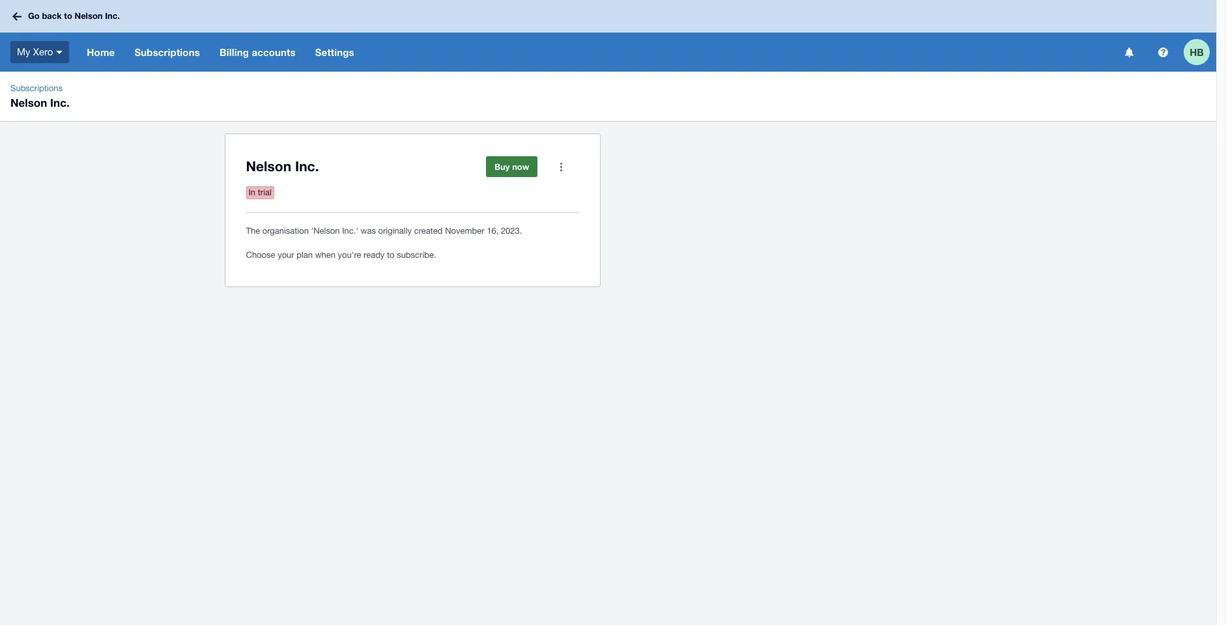 Task type: locate. For each thing, give the bounding box(es) containing it.
subscriptions inside navigation
[[134, 46, 200, 58]]

2 horizontal spatial nelson
[[246, 158, 291, 175]]

1 horizontal spatial nelson
[[75, 11, 103, 21]]

0 horizontal spatial to
[[64, 11, 72, 21]]

organisation
[[262, 226, 309, 236]]

0 vertical spatial subscriptions
[[134, 46, 200, 58]]

nelson right the back
[[75, 11, 103, 21]]

1 vertical spatial to
[[387, 250, 395, 260]]

0 horizontal spatial svg image
[[12, 12, 22, 21]]

billing accounts
[[220, 46, 296, 58]]

svg image left go
[[12, 12, 22, 21]]

0 horizontal spatial nelson
[[10, 96, 47, 109]]

the organisation 'nelson inc.' was originally created november 16, 2023 .
[[246, 226, 522, 236]]

to right ready
[[387, 250, 395, 260]]

2 horizontal spatial inc.
[[295, 158, 319, 175]]

0 horizontal spatial svg image
[[1125, 47, 1134, 57]]

choose
[[246, 250, 275, 260]]

0 horizontal spatial inc.
[[50, 96, 70, 109]]

now
[[512, 162, 529, 172]]

0 vertical spatial to
[[64, 11, 72, 21]]

subscriptions for subscriptions nelson inc.
[[10, 83, 63, 93]]

1 vertical spatial inc.
[[50, 96, 70, 109]]

settings button
[[305, 33, 364, 72]]

nelson inc.
[[246, 158, 319, 175]]

svg image right xero
[[56, 51, 63, 54]]

inc.'
[[342, 226, 358, 236]]

0 horizontal spatial subscriptions
[[10, 83, 63, 93]]

navigation
[[77, 33, 1116, 72]]

nelson down my
[[10, 96, 47, 109]]

buy now
[[495, 162, 529, 172]]

november
[[445, 226, 485, 236]]

subscriptions nelson inc.
[[10, 83, 70, 109]]

0 vertical spatial inc.
[[105, 11, 120, 21]]

billing accounts link
[[210, 33, 305, 72]]

nelson inside "subscriptions nelson inc."
[[10, 96, 47, 109]]

ready
[[364, 250, 385, 260]]

buy now link
[[486, 156, 538, 177]]

1 horizontal spatial svg image
[[1158, 47, 1168, 57]]

0 vertical spatial subscriptions link
[[125, 33, 210, 72]]

0 horizontal spatial subscriptions link
[[5, 82, 68, 95]]

16,
[[487, 226, 499, 236]]

1 horizontal spatial subscriptions
[[134, 46, 200, 58]]

subscriptions inside "subscriptions nelson inc."
[[10, 83, 63, 93]]

1 vertical spatial nelson
[[10, 96, 47, 109]]

0 vertical spatial nelson
[[75, 11, 103, 21]]

hb
[[1190, 46, 1204, 58]]

hb button
[[1184, 33, 1217, 72]]

navigation containing home
[[77, 33, 1116, 72]]

'nelson
[[311, 226, 340, 236]]

2 vertical spatial inc.
[[295, 158, 319, 175]]

1 horizontal spatial svg image
[[56, 51, 63, 54]]

nelson up trial
[[246, 158, 291, 175]]

banner
[[0, 0, 1217, 72]]

originally
[[378, 226, 412, 236]]

1 horizontal spatial inc.
[[105, 11, 120, 21]]

subscriptions link
[[125, 33, 210, 72], [5, 82, 68, 95]]

1 vertical spatial subscriptions
[[10, 83, 63, 93]]

subscriptions
[[134, 46, 200, 58], [10, 83, 63, 93]]

banner containing hb
[[0, 0, 1217, 72]]

0 vertical spatial svg image
[[12, 12, 22, 21]]

was
[[361, 226, 376, 236]]

1 vertical spatial svg image
[[56, 51, 63, 54]]

to
[[64, 11, 72, 21], [387, 250, 395, 260]]

navigation inside banner
[[77, 33, 1116, 72]]

inc.
[[105, 11, 120, 21], [50, 96, 70, 109], [295, 158, 319, 175]]

svg image inside go back to nelson inc. link
[[12, 12, 22, 21]]

svg image
[[12, 12, 22, 21], [56, 51, 63, 54]]

nelson
[[75, 11, 103, 21], [10, 96, 47, 109], [246, 158, 291, 175]]

to right the back
[[64, 11, 72, 21]]

home link
[[77, 33, 125, 72]]

subscriptions for subscriptions
[[134, 46, 200, 58]]

svg image
[[1125, 47, 1134, 57], [1158, 47, 1168, 57]]

my
[[17, 46, 30, 57]]



Task type: describe. For each thing, give the bounding box(es) containing it.
my xero button
[[0, 33, 77, 72]]

choose your plan when you're ready to subscribe.
[[246, 250, 436, 260]]

1 horizontal spatial subscriptions link
[[125, 33, 210, 72]]

2 vertical spatial nelson
[[246, 158, 291, 175]]

home
[[87, 46, 115, 58]]

created
[[414, 226, 443, 236]]

back
[[42, 11, 62, 21]]

1 svg image from the left
[[1125, 47, 1134, 57]]

in trial
[[249, 188, 272, 197]]

trial
[[258, 188, 272, 197]]

billing
[[220, 46, 249, 58]]

subscribe.
[[397, 250, 436, 260]]

settings
[[315, 46, 354, 58]]

xero
[[33, 46, 53, 57]]

inc. inside "subscriptions nelson inc."
[[50, 96, 70, 109]]

you're
[[338, 250, 361, 260]]

1 vertical spatial subscriptions link
[[5, 82, 68, 95]]

.
[[520, 226, 522, 236]]

nelson inside banner
[[75, 11, 103, 21]]

1 horizontal spatial to
[[387, 250, 395, 260]]

in
[[249, 188, 256, 197]]

when
[[315, 250, 336, 260]]

plan
[[297, 250, 313, 260]]

go back to nelson inc.
[[28, 11, 120, 21]]

2 svg image from the left
[[1158, 47, 1168, 57]]

accounts
[[252, 46, 296, 58]]

go
[[28, 11, 40, 21]]

go back to nelson inc. link
[[8, 5, 128, 28]]

svg image inside my xero popup button
[[56, 51, 63, 54]]

more row options image
[[548, 154, 574, 180]]

buy
[[495, 162, 510, 172]]

my xero
[[17, 46, 53, 57]]

the
[[246, 226, 260, 236]]

2023
[[501, 226, 520, 236]]

to inside go back to nelson inc. link
[[64, 11, 72, 21]]

your
[[278, 250, 294, 260]]



Task type: vqa. For each thing, say whether or not it's contained in the screenshot.
'to' within Go back to Nelson Inc. link
no



